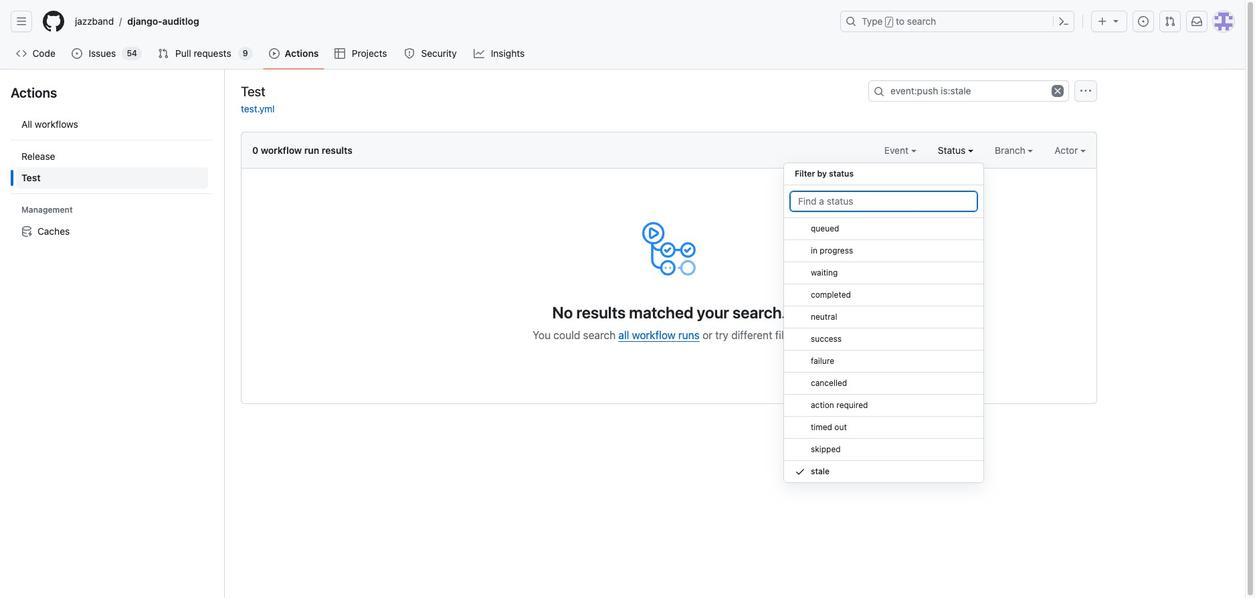 Task type: locate. For each thing, give the bounding box(es) containing it.
1 vertical spatial test
[[21, 172, 41, 183]]

1 vertical spatial results
[[577, 303, 626, 322]]

menu
[[784, 157, 985, 494]]

test.yml
[[241, 103, 275, 114]]

shield image
[[404, 48, 415, 59]]

no
[[553, 303, 573, 322]]

timed out
[[811, 422, 847, 432]]

0 horizontal spatial test
[[21, 172, 41, 183]]

results right run on the top left of page
[[322, 145, 353, 156]]

/ left to
[[887, 17, 892, 27]]

matched
[[629, 303, 694, 322]]

plus image
[[1098, 16, 1109, 27]]

workflow right '0'
[[261, 145, 302, 156]]

all
[[21, 118, 32, 130]]

progress
[[820, 246, 854, 256]]

test
[[241, 83, 266, 99], [21, 172, 41, 183]]

1 vertical spatial list
[[11, 108, 214, 248]]

search image
[[874, 86, 885, 97]]

1 horizontal spatial search
[[908, 15, 937, 27]]

/ inside type / to search
[[887, 17, 892, 27]]

homepage image
[[43, 11, 64, 32]]

0 vertical spatial workflow
[[261, 145, 302, 156]]

1 vertical spatial search
[[583, 329, 616, 341]]

different
[[732, 329, 773, 341]]

menu containing filter by status
[[784, 157, 985, 494]]

all
[[619, 329, 630, 341]]

test down "release"
[[21, 172, 41, 183]]

workflow
[[261, 145, 302, 156], [632, 329, 676, 341]]

workflow down matched
[[632, 329, 676, 341]]

/ left "django-"
[[119, 16, 122, 27]]

filter by status
[[795, 169, 854, 179]]

github actions image
[[643, 222, 696, 276]]

play image
[[269, 48, 280, 59]]

could
[[554, 329, 581, 341]]

1 vertical spatial workflow
[[632, 329, 676, 341]]

triangle down image
[[1111, 15, 1122, 26]]

by
[[818, 169, 827, 179]]

required
[[837, 400, 869, 410]]

filter
[[795, 169, 816, 179]]

filter workflows element
[[16, 146, 208, 189]]

timed
[[811, 422, 833, 432]]

all workflows
[[21, 118, 78, 130]]

search
[[908, 15, 937, 27], [583, 329, 616, 341]]

all workflows link
[[16, 114, 208, 135]]

event button
[[885, 143, 917, 157]]

all workflow runs link
[[619, 329, 700, 341]]

run
[[304, 145, 319, 156]]

stale link
[[785, 461, 984, 483]]

1 vertical spatial actions
[[11, 85, 57, 100]]

issue opened image
[[72, 48, 83, 59]]

clear filters image
[[1052, 85, 1064, 97]]

you
[[533, 329, 551, 341]]

search left all
[[583, 329, 616, 341]]

actions
[[285, 48, 319, 59], [11, 85, 57, 100]]

actions right play image
[[285, 48, 319, 59]]

search right to
[[908, 15, 937, 27]]

1 horizontal spatial /
[[887, 17, 892, 27]]

list
[[70, 11, 833, 32], [11, 108, 214, 248]]

no results matched your search.
[[553, 303, 786, 322]]

0 vertical spatial test
[[241, 83, 266, 99]]

insights
[[491, 48, 525, 59]]

0 vertical spatial search
[[908, 15, 937, 27]]

action
[[811, 400, 835, 410]]

1 horizontal spatial workflow
[[632, 329, 676, 341]]

/
[[119, 16, 122, 27], [887, 17, 892, 27]]

results
[[322, 145, 353, 156], [577, 303, 626, 322]]

stale
[[811, 467, 830, 477]]

issues
[[89, 48, 116, 59]]

issue opened image
[[1139, 16, 1149, 27]]

/ inside jazzband / django-auditlog
[[119, 16, 122, 27]]

projects link
[[330, 44, 394, 64]]

0 vertical spatial list
[[70, 11, 833, 32]]

0 horizontal spatial /
[[119, 16, 122, 27]]

failure link
[[785, 351, 984, 373]]

type / to search
[[862, 15, 937, 27]]

test inside filter workflows 'element'
[[21, 172, 41, 183]]

1 horizontal spatial results
[[577, 303, 626, 322]]

runs
[[679, 329, 700, 341]]

git pull request image
[[1165, 16, 1176, 27]]

0 horizontal spatial actions
[[11, 85, 57, 100]]

0
[[252, 145, 259, 156]]

you could search all workflow runs or try different filters.
[[533, 329, 806, 341]]

test up test.yml
[[241, 83, 266, 99]]

results up all
[[577, 303, 626, 322]]

queued
[[811, 224, 840, 234]]

requests
[[194, 48, 231, 59]]

0 vertical spatial results
[[322, 145, 353, 156]]

action required
[[811, 400, 869, 410]]

/ for jazzband
[[119, 16, 122, 27]]

code link
[[11, 44, 61, 64]]

0 horizontal spatial workflow
[[261, 145, 302, 156]]

table image
[[335, 48, 346, 59]]

waiting
[[811, 268, 838, 278]]

pull
[[175, 48, 191, 59]]

neutral link
[[785, 307, 984, 329]]

0 vertical spatial actions
[[285, 48, 319, 59]]

jazzband / django-auditlog
[[75, 15, 199, 27]]

notifications image
[[1192, 16, 1203, 27]]

actions up all
[[11, 85, 57, 100]]

/ for type
[[887, 17, 892, 27]]

None search field
[[869, 80, 1070, 102]]



Task type: vqa. For each thing, say whether or not it's contained in the screenshot.
the topmost File Zip icon
no



Task type: describe. For each thing, give the bounding box(es) containing it.
1 horizontal spatial test
[[241, 83, 266, 99]]

54
[[127, 48, 137, 58]]

neutral
[[811, 312, 838, 322]]

0 workflow run results
[[252, 145, 353, 156]]

status
[[830, 169, 854, 179]]

branch
[[995, 145, 1029, 156]]

out
[[835, 422, 847, 432]]

pull requests
[[175, 48, 231, 59]]

auditlog
[[162, 15, 199, 27]]

security link
[[399, 44, 463, 64]]

caches link
[[16, 221, 208, 242]]

your
[[697, 303, 730, 322]]

test.yml link
[[241, 103, 275, 114]]

success link
[[785, 329, 984, 351]]

filters.
[[776, 329, 806, 341]]

to
[[896, 15, 905, 27]]

release link
[[16, 146, 208, 167]]

type
[[862, 15, 883, 27]]

status button
[[938, 143, 974, 157]]

jazzband link
[[70, 11, 119, 32]]

success
[[811, 334, 842, 344]]

0 horizontal spatial search
[[583, 329, 616, 341]]

list containing all workflows
[[11, 108, 214, 248]]

cancelled link
[[785, 373, 984, 395]]

django-
[[127, 15, 162, 27]]

code image
[[16, 48, 27, 59]]

completed link
[[785, 285, 984, 307]]

graph image
[[474, 48, 485, 59]]

insights link
[[469, 44, 531, 64]]

waiting link
[[785, 262, 984, 285]]

failure
[[811, 356, 835, 366]]

git pull request image
[[158, 48, 169, 59]]

timed out link
[[785, 417, 984, 439]]

event
[[885, 145, 912, 156]]

action required link
[[785, 395, 984, 417]]

actor button
[[1055, 143, 1086, 157]]

actions link
[[264, 44, 324, 64]]

status
[[938, 145, 969, 156]]

check image
[[795, 467, 806, 477]]

or
[[703, 329, 713, 341]]

skipped
[[811, 445, 841, 455]]

Find a status text field
[[790, 191, 979, 212]]

search.
[[733, 303, 786, 322]]

list containing jazzband
[[70, 11, 833, 32]]

cancelled
[[811, 378, 848, 388]]

code
[[32, 48, 55, 59]]

security
[[421, 48, 457, 59]]

command palette image
[[1059, 16, 1070, 27]]

release
[[21, 151, 55, 162]]

caches
[[37, 226, 70, 237]]

workflows
[[35, 118, 78, 130]]

actor
[[1055, 145, 1081, 156]]

test link
[[16, 167, 208, 189]]

in
[[811, 246, 818, 256]]

9
[[243, 48, 248, 58]]

management
[[21, 205, 73, 215]]

projects
[[352, 48, 387, 59]]

skipped link
[[785, 439, 984, 461]]

django-auditlog link
[[122, 11, 205, 32]]

in progress
[[811, 246, 854, 256]]

jazzband
[[75, 15, 114, 27]]

queued link
[[785, 218, 984, 240]]

show workflow options image
[[1081, 86, 1092, 96]]

1 horizontal spatial actions
[[285, 48, 319, 59]]

completed
[[811, 290, 851, 300]]

0 horizontal spatial results
[[322, 145, 353, 156]]

in progress link
[[785, 240, 984, 262]]

try
[[716, 329, 729, 341]]



